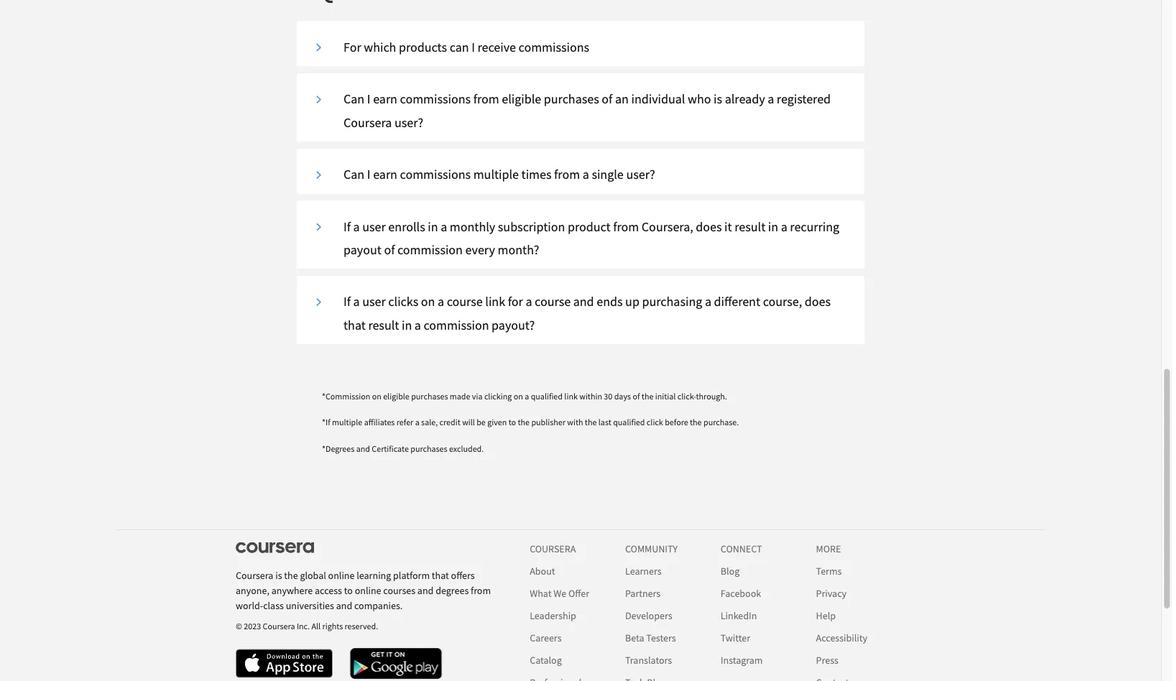 Task type: vqa. For each thing, say whether or not it's contained in the screenshot.


Task type: describe. For each thing, give the bounding box(es) containing it.
of inside if a user enrolls in a monthly subscription product from coursera, does it result in a recurring payout of commission every month?
[[384, 242, 395, 258]]

blog
[[721, 565, 740, 578]]

products
[[399, 39, 447, 55]]

companies.
[[354, 599, 403, 612]]

catalog link
[[530, 654, 562, 667]]

get it on google play image
[[350, 648, 443, 680]]

will
[[462, 417, 475, 428]]

monthly
[[450, 218, 496, 235]]

30
[[604, 391, 613, 402]]

global
[[300, 569, 326, 582]]

clicks
[[389, 294, 419, 310]]

what
[[530, 587, 552, 600]]

coursera,
[[642, 218, 694, 235]]

learning
[[357, 569, 391, 582]]

payout?
[[492, 317, 535, 333]]

a left clicks
[[353, 294, 360, 310]]

a left sale,
[[415, 417, 420, 428]]

affiliates
[[364, 417, 395, 428]]

coursera is the global online learning platform that offers anyone, anywhere access to online courses and degrees from world-class universities and companies.
[[236, 569, 491, 612]]

a inside dropdown button
[[583, 166, 589, 183]]

0 vertical spatial to
[[509, 417, 516, 428]]

universities
[[286, 599, 334, 612]]

2023
[[244, 621, 261, 633]]

*if
[[322, 417, 331, 428]]

0 horizontal spatial multiple
[[332, 417, 363, 428]]

for which products can i receive commissions button
[[308, 36, 854, 73]]

certificate
[[372, 443, 409, 455]]

the left last
[[585, 417, 597, 428]]

all
[[312, 621, 321, 633]]

0 vertical spatial i
[[472, 39, 475, 55]]

user? inside can i earn commissions from eligible purchases of an individual who is already a registered coursera user?
[[395, 114, 424, 130]]

before
[[665, 417, 689, 428]]

press
[[817, 654, 839, 667]]

1 vertical spatial qualified
[[613, 417, 645, 428]]

purchasing
[[642, 294, 703, 310]]

refer
[[397, 417, 414, 428]]

blog link
[[721, 565, 740, 578]]

learners link
[[626, 565, 662, 578]]

if a user enrolls in a monthly subscription product from coursera, does it result in a recurring payout of commission every month?
[[344, 218, 840, 258]]

a right for
[[526, 294, 532, 310]]

product
[[568, 218, 611, 235]]

through.
[[696, 391, 727, 402]]

that inside if a user clicks on a course link for a course and ends up purchasing a different course, does that result in a commission payout?
[[344, 317, 366, 333]]

anyone,
[[236, 584, 270, 597]]

platform
[[393, 569, 430, 582]]

terms
[[817, 565, 842, 578]]

beta testers link
[[626, 632, 676, 644]]

given
[[488, 417, 507, 428]]

a up payout
[[353, 218, 360, 235]]

*commission on eligible purchases made via clicking on a qualified link within 30 days of the initial click-through.
[[322, 391, 727, 402]]

1 vertical spatial online
[[355, 584, 381, 597]]

a up *if multiple affiliates refer a sale, credit will be given to the publisher with the last qualified click before the purchase.
[[525, 391, 529, 402]]

recurring
[[790, 218, 840, 235]]

tab list containing for which products can i receive commissions
[[297, 21, 865, 344]]

instagram link
[[721, 654, 763, 667]]

for
[[344, 39, 361, 55]]

can for can i earn commissions multiple times from a single user?
[[344, 166, 365, 183]]

and down "access" at left
[[336, 599, 352, 612]]

if a user clicks on a course link for a course and ends up purchasing a different course, does that result in a commission payout? button
[[308, 291, 854, 337]]

a left monthly
[[441, 218, 447, 235]]

i for multiple
[[367, 166, 371, 183]]

if for if a user enrolls in a monthly subscription product from coursera, does it result in a recurring payout of commission every month?
[[344, 218, 351, 235]]

does inside if a user enrolls in a monthly subscription product from coursera, does it result in a recurring payout of commission every month?
[[696, 218, 722, 235]]

the left initial
[[642, 391, 654, 402]]

month?
[[498, 242, 540, 258]]

coursera inside coursera is the global online learning platform that offers anyone, anywhere access to online courses and degrees from world-class universities and companies.
[[236, 569, 274, 582]]

the right before
[[690, 417, 702, 428]]

commissions for from
[[400, 91, 471, 107]]

on inside if a user clicks on a course link for a course and ends up purchasing a different course, does that result in a commission payout?
[[421, 294, 435, 310]]

developers link
[[626, 609, 673, 622]]

about link
[[530, 565, 555, 578]]

purchases for made
[[411, 391, 448, 402]]

accessibility
[[817, 632, 868, 644]]

if a user enrolls in a monthly subscription product from coursera, does it result in a recurring payout of commission every month? button
[[308, 215, 854, 262]]

i for from
[[367, 91, 371, 107]]

user? inside dropdown button
[[627, 166, 655, 183]]

enrolls
[[389, 218, 425, 235]]

single
[[592, 166, 624, 183]]

can i earn commissions from eligible purchases of an individual who is already a registered coursera user? button
[[308, 88, 854, 134]]

1 horizontal spatial in
[[428, 218, 438, 235]]

in inside if a user clicks on a course link for a course and ends up purchasing a different course, does that result in a commission payout?
[[402, 317, 412, 333]]

from inside can i earn commissions from eligible purchases of an individual who is already a registered coursera user?
[[474, 91, 499, 107]]

click
[[647, 417, 663, 428]]

testers
[[647, 632, 676, 644]]

anywhere
[[272, 584, 313, 597]]

community
[[626, 542, 678, 555]]

0 horizontal spatial qualified
[[531, 391, 563, 402]]

a inside can i earn commissions from eligible purchases of an individual who is already a registered coursera user?
[[768, 91, 775, 107]]

courses
[[383, 584, 416, 597]]

help link
[[817, 609, 836, 622]]

with
[[568, 417, 583, 428]]

rights
[[322, 621, 343, 633]]

of inside can i earn commissions from eligible purchases of an individual who is already a registered coursera user?
[[602, 91, 613, 107]]

course,
[[763, 294, 803, 310]]

connect
[[721, 542, 762, 555]]

is inside can i earn commissions from eligible purchases of an individual who is already a registered coursera user?
[[714, 91, 723, 107]]

already
[[725, 91, 765, 107]]

purchase.
[[704, 417, 739, 428]]

developers
[[626, 609, 673, 622]]

© 2023 coursera inc. all rights reserved.
[[236, 621, 378, 633]]

privacy
[[817, 587, 847, 600]]

purchases inside can i earn commissions from eligible purchases of an individual who is already a registered coursera user?
[[544, 91, 599, 107]]

it
[[725, 218, 732, 235]]

an
[[615, 91, 629, 107]]

credit
[[440, 417, 461, 428]]

multiple inside dropdown button
[[474, 166, 519, 183]]

*if multiple affiliates refer a sale, credit will be given to the publisher with the last qualified click before the purchase.
[[322, 417, 739, 428]]

0 horizontal spatial eligible
[[383, 391, 410, 402]]

the left publisher
[[518, 417, 530, 428]]

and right '*degrees'
[[356, 443, 370, 455]]



Task type: locate. For each thing, give the bounding box(es) containing it.
1 horizontal spatial is
[[714, 91, 723, 107]]

via
[[472, 391, 483, 402]]

2 vertical spatial of
[[633, 391, 640, 402]]

on right clicks
[[421, 294, 435, 310]]

course right for
[[535, 294, 571, 310]]

is up anywhere at the left of page
[[276, 569, 282, 582]]

user left clicks
[[363, 294, 386, 310]]

the
[[642, 391, 654, 402], [518, 417, 530, 428], [585, 417, 597, 428], [690, 417, 702, 428], [284, 569, 298, 582]]

0 horizontal spatial on
[[372, 391, 382, 402]]

leadership link
[[530, 609, 577, 622]]

from down offers
[[471, 584, 491, 597]]

0 vertical spatial can
[[344, 91, 365, 107]]

1 vertical spatial i
[[367, 91, 371, 107]]

purchases down for which products can i receive commissions dropdown button
[[544, 91, 599, 107]]

eligible up refer
[[383, 391, 410, 402]]

1 horizontal spatial user?
[[627, 166, 655, 183]]

we
[[554, 587, 567, 600]]

0 vertical spatial of
[[602, 91, 613, 107]]

0 horizontal spatial is
[[276, 569, 282, 582]]

individual
[[632, 91, 686, 107]]

catalog
[[530, 654, 562, 667]]

purchases for excluded.
[[411, 443, 448, 455]]

terms link
[[817, 565, 842, 578]]

if for if a user clicks on a course link for a course and ends up purchasing a different course, does that result in a commission payout?
[[344, 294, 351, 310]]

0 vertical spatial user
[[363, 218, 386, 235]]

user inside if a user clicks on a course link for a course and ends up purchasing a different course, does that result in a commission payout?
[[363, 294, 386, 310]]

commission inside if a user clicks on a course link for a course and ends up purchasing a different course, does that result in a commission payout?
[[424, 317, 489, 333]]

a right clicks
[[438, 294, 444, 310]]

if a user clicks on a course link for a course and ends up purchasing a different course, does that result in a commission payout?
[[344, 294, 831, 333]]

from inside coursera is the global online learning platform that offers anyone, anywhere access to online courses and degrees from world-class universities and companies.
[[471, 584, 491, 597]]

can
[[450, 39, 469, 55]]

qualified up publisher
[[531, 391, 563, 402]]

2 horizontal spatial on
[[514, 391, 523, 402]]

can i earn commissions multiple times from a single user?
[[344, 166, 655, 183]]

multiple
[[474, 166, 519, 183], [332, 417, 363, 428]]

and down 'platform' at the left of page
[[418, 584, 434, 597]]

2 user from the top
[[363, 294, 386, 310]]

1 horizontal spatial link
[[565, 391, 578, 402]]

1 vertical spatial user
[[363, 294, 386, 310]]

1 course from the left
[[447, 294, 483, 310]]

1 vertical spatial commission
[[424, 317, 489, 333]]

last
[[599, 417, 612, 428]]

1 horizontal spatial that
[[432, 569, 449, 582]]

facebook link
[[721, 587, 762, 600]]

times
[[522, 166, 552, 183]]

be
[[477, 417, 486, 428]]

1 vertical spatial eligible
[[383, 391, 410, 402]]

0 vertical spatial does
[[696, 218, 722, 235]]

0 vertical spatial if
[[344, 218, 351, 235]]

online down learning
[[355, 584, 381, 597]]

to right given
[[509, 417, 516, 428]]

result inside if a user enrolls in a monthly subscription product from coursera, does it result in a recurring payout of commission every month?
[[735, 218, 766, 235]]

commissions for multiple
[[400, 166, 471, 183]]

1 vertical spatial that
[[432, 569, 449, 582]]

result inside if a user clicks on a course link for a course and ends up purchasing a different course, does that result in a commission payout?
[[368, 317, 399, 333]]

2 vertical spatial commissions
[[400, 166, 471, 183]]

1 horizontal spatial to
[[509, 417, 516, 428]]

1 vertical spatial if
[[344, 294, 351, 310]]

1 vertical spatial of
[[384, 242, 395, 258]]

user for enrolls
[[363, 218, 386, 235]]

2 horizontal spatial of
[[633, 391, 640, 402]]

access
[[315, 584, 342, 597]]

multiple right *if on the bottom of the page
[[332, 417, 363, 428]]

2 vertical spatial i
[[367, 166, 371, 183]]

1 horizontal spatial result
[[735, 218, 766, 235]]

0 vertical spatial online
[[328, 569, 355, 582]]

earn down which
[[373, 91, 398, 107]]

can i earn commissions multiple times from a single user? button
[[308, 163, 854, 201]]

to inside coursera is the global online learning platform that offers anyone, anywhere access to online courses and degrees from world-class universities and companies.
[[344, 584, 353, 597]]

1 horizontal spatial eligible
[[502, 91, 542, 107]]

earn up enrolls
[[373, 166, 398, 183]]

a left single
[[583, 166, 589, 183]]

1 vertical spatial can
[[344, 166, 365, 183]]

purchases down sale,
[[411, 443, 448, 455]]

online up "access" at left
[[328, 569, 355, 582]]

commissions up enrolls
[[400, 166, 471, 183]]

and inside if a user clicks on a course link for a course and ends up purchasing a different course, does that result in a commission payout?
[[574, 294, 594, 310]]

from inside if a user enrolls in a monthly subscription product from coursera, does it result in a recurring payout of commission every month?
[[614, 218, 639, 235]]

commission left payout? at the top left
[[424, 317, 489, 333]]

link left within
[[565, 391, 578, 402]]

1 vertical spatial does
[[805, 294, 831, 310]]

different
[[714, 294, 761, 310]]

of left an
[[602, 91, 613, 107]]

*degrees and certificate purchases excluded.
[[322, 443, 484, 455]]

to right "access" at left
[[344, 584, 353, 597]]

0 horizontal spatial in
[[402, 317, 412, 333]]

0 vertical spatial result
[[735, 218, 766, 235]]

1 vertical spatial user?
[[627, 166, 655, 183]]

reserved.
[[345, 621, 378, 633]]

translators
[[626, 654, 672, 667]]

*commission
[[322, 391, 371, 402]]

can i earn commissions from eligible purchases of an individual who is already a registered coursera user?
[[344, 91, 831, 130]]

in right enrolls
[[428, 218, 438, 235]]

earn
[[373, 91, 398, 107], [373, 166, 398, 183]]

1 user from the top
[[363, 218, 386, 235]]

is inside coursera is the global online learning platform that offers anyone, anywhere access to online courses and degrees from world-class universities and companies.
[[276, 569, 282, 582]]

user up payout
[[363, 218, 386, 235]]

1 vertical spatial purchases
[[411, 391, 448, 402]]

0 horizontal spatial result
[[368, 317, 399, 333]]

initial
[[656, 391, 676, 402]]

commission down enrolls
[[398, 242, 463, 258]]

earn inside can i earn commissions multiple times from a single user? dropdown button
[[373, 166, 398, 183]]

0 horizontal spatial does
[[696, 218, 722, 235]]

help
[[817, 609, 836, 622]]

earn inside can i earn commissions from eligible purchases of an individual who is already a registered coursera user?
[[373, 91, 398, 107]]

a left different
[[705, 294, 712, 310]]

1 horizontal spatial qualified
[[613, 417, 645, 428]]

0 vertical spatial that
[[344, 317, 366, 333]]

purchases up sale,
[[411, 391, 448, 402]]

commission
[[398, 242, 463, 258], [424, 317, 489, 333]]

ends
[[597, 294, 623, 310]]

result down clicks
[[368, 317, 399, 333]]

the up anywhere at the left of page
[[284, 569, 298, 582]]

*degrees
[[322, 443, 355, 455]]

for which products can i receive commissions
[[344, 39, 590, 55]]

learners
[[626, 565, 662, 578]]

2 vertical spatial purchases
[[411, 443, 448, 455]]

1 vertical spatial is
[[276, 569, 282, 582]]

0 vertical spatial eligible
[[502, 91, 542, 107]]

user inside if a user enrolls in a monthly subscription product from coursera, does it result in a recurring payout of commission every month?
[[363, 218, 386, 235]]

course left for
[[447, 294, 483, 310]]

if down payout
[[344, 294, 351, 310]]

coursera
[[344, 114, 392, 130], [530, 542, 576, 555], [236, 569, 274, 582], [263, 621, 295, 633]]

2 if from the top
[[344, 294, 351, 310]]

link left for
[[486, 294, 506, 310]]

i
[[472, 39, 475, 55], [367, 91, 371, 107], [367, 166, 371, 183]]

leadership
[[530, 609, 577, 622]]

that up degrees
[[432, 569, 449, 582]]

class
[[263, 599, 284, 612]]

from right "product"
[[614, 218, 639, 235]]

0 vertical spatial user?
[[395, 114, 424, 130]]

if inside if a user enrolls in a monthly subscription product from coursera, does it result in a recurring payout of commission every month?
[[344, 218, 351, 235]]

does
[[696, 218, 722, 235], [805, 294, 831, 310]]

on up affiliates
[[372, 391, 382, 402]]

commissions inside can i earn commissions from eligible purchases of an individual who is already a registered coursera user?
[[400, 91, 471, 107]]

1 if from the top
[[344, 218, 351, 235]]

user
[[363, 218, 386, 235], [363, 294, 386, 310]]

1 horizontal spatial does
[[805, 294, 831, 310]]

1 vertical spatial link
[[565, 391, 578, 402]]

a down clicks
[[415, 317, 421, 333]]

linkedin link
[[721, 609, 757, 622]]

i inside can i earn commissions from eligible purchases of an individual who is already a registered coursera user?
[[367, 91, 371, 107]]

can inside can i earn commissions from eligible purchases of an individual who is already a registered coursera user?
[[344, 91, 365, 107]]

offers
[[451, 569, 475, 582]]

user?
[[395, 114, 424, 130], [627, 166, 655, 183]]

twitter link
[[721, 632, 751, 644]]

does left it
[[696, 218, 722, 235]]

and left ends
[[574, 294, 594, 310]]

0 vertical spatial earn
[[373, 91, 398, 107]]

if up payout
[[344, 218, 351, 235]]

multiple left times
[[474, 166, 519, 183]]

that up *commission
[[344, 317, 366, 333]]

from down receive
[[474, 91, 499, 107]]

does right course,
[[805, 294, 831, 310]]

commissions down products
[[400, 91, 471, 107]]

a right already
[[768, 91, 775, 107]]

eligible
[[502, 91, 542, 107], [383, 391, 410, 402]]

1 can from the top
[[344, 91, 365, 107]]

1 vertical spatial commissions
[[400, 91, 471, 107]]

eligible inside can i earn commissions from eligible purchases of an individual who is already a registered coursera user?
[[502, 91, 542, 107]]

qualified right last
[[613, 417, 645, 428]]

coursera image
[[236, 543, 314, 554]]

1 horizontal spatial multiple
[[474, 166, 519, 183]]

2 course from the left
[[535, 294, 571, 310]]

world-
[[236, 599, 263, 612]]

from inside dropdown button
[[554, 166, 580, 183]]

coursera inside can i earn commissions from eligible purchases of an individual who is already a registered coursera user?
[[344, 114, 392, 130]]

which
[[364, 39, 396, 55]]

commissions right receive
[[519, 39, 590, 55]]

from
[[474, 91, 499, 107], [554, 166, 580, 183], [614, 218, 639, 235], [471, 584, 491, 597]]

every
[[466, 242, 495, 258]]

0 horizontal spatial course
[[447, 294, 483, 310]]

if
[[344, 218, 351, 235], [344, 294, 351, 310]]

a left recurring
[[781, 218, 788, 235]]

is
[[714, 91, 723, 107], [276, 569, 282, 582]]

careers link
[[530, 632, 562, 644]]

that inside coursera is the global online learning platform that offers anyone, anywhere access to online courses and degrees from world-class universities and companies.
[[432, 569, 449, 582]]

privacy link
[[817, 587, 847, 600]]

publisher
[[532, 417, 566, 428]]

what we offer link
[[530, 587, 590, 600]]

eligible down receive
[[502, 91, 542, 107]]

1 vertical spatial multiple
[[332, 417, 363, 428]]

2 horizontal spatial in
[[769, 218, 779, 235]]

1 horizontal spatial of
[[602, 91, 613, 107]]

0 vertical spatial commissions
[[519, 39, 590, 55]]

commissions inside for which products can i receive commissions dropdown button
[[519, 39, 590, 55]]

is right who
[[714, 91, 723, 107]]

earn for can i earn commissions from eligible purchases of an individual who is already a registered coursera user?
[[373, 91, 398, 107]]

result right it
[[735, 218, 766, 235]]

2 can from the top
[[344, 166, 365, 183]]

0 horizontal spatial link
[[486, 294, 506, 310]]

of right the days
[[633, 391, 640, 402]]

clicking
[[485, 391, 512, 402]]

if inside if a user clicks on a course link for a course and ends up purchasing a different course, does that result in a commission payout?
[[344, 294, 351, 310]]

can for can i earn commissions from eligible purchases of an individual who is already a registered coursera user?
[[344, 91, 365, 107]]

partners link
[[626, 587, 661, 600]]

1 vertical spatial to
[[344, 584, 353, 597]]

partners
[[626, 587, 661, 600]]

0 horizontal spatial to
[[344, 584, 353, 597]]

0 vertical spatial purchases
[[544, 91, 599, 107]]

payout
[[344, 242, 382, 258]]

link inside if a user clicks on a course link for a course and ends up purchasing a different course, does that result in a commission payout?
[[486, 294, 506, 310]]

1 horizontal spatial on
[[421, 294, 435, 310]]

user for clicks
[[363, 294, 386, 310]]

in left recurring
[[769, 218, 779, 235]]

commissions inside can i earn commissions multiple times from a single user? dropdown button
[[400, 166, 471, 183]]

facebook
[[721, 587, 762, 600]]

press link
[[817, 654, 839, 667]]

0 horizontal spatial that
[[344, 317, 366, 333]]

course
[[447, 294, 483, 310], [535, 294, 571, 310]]

careers
[[530, 632, 562, 644]]

does inside if a user clicks on a course link for a course and ends up purchasing a different course, does that result in a commission payout?
[[805, 294, 831, 310]]

instagram
[[721, 654, 763, 667]]

can inside dropdown button
[[344, 166, 365, 183]]

of right payout
[[384, 242, 395, 258]]

who
[[688, 91, 711, 107]]

0 vertical spatial multiple
[[474, 166, 519, 183]]

earn for can i earn commissions multiple times from a single user?
[[373, 166, 398, 183]]

from right times
[[554, 166, 580, 183]]

1 horizontal spatial course
[[535, 294, 571, 310]]

on right clicking
[[514, 391, 523, 402]]

made
[[450, 391, 471, 402]]

0 vertical spatial is
[[714, 91, 723, 107]]

subscription
[[498, 218, 565, 235]]

1 earn from the top
[[373, 91, 398, 107]]

0 vertical spatial commission
[[398, 242, 463, 258]]

in down clicks
[[402, 317, 412, 333]]

0 horizontal spatial user?
[[395, 114, 424, 130]]

download on the app store image
[[236, 650, 333, 679]]

0 horizontal spatial of
[[384, 242, 395, 258]]

linkedin
[[721, 609, 757, 622]]

inc.
[[297, 621, 310, 633]]

2 earn from the top
[[373, 166, 398, 183]]

0 vertical spatial link
[[486, 294, 506, 310]]

0 vertical spatial qualified
[[531, 391, 563, 402]]

the inside coursera is the global online learning platform that offers anyone, anywhere access to online courses and degrees from world-class universities and companies.
[[284, 569, 298, 582]]

commission inside if a user enrolls in a monthly subscription product from coursera, does it result in a recurring payout of commission every month?
[[398, 242, 463, 258]]

click-
[[678, 391, 696, 402]]

tab list
[[297, 21, 865, 344]]

1 vertical spatial result
[[368, 317, 399, 333]]

1 vertical spatial earn
[[373, 166, 398, 183]]

and
[[574, 294, 594, 310], [356, 443, 370, 455], [418, 584, 434, 597], [336, 599, 352, 612]]



